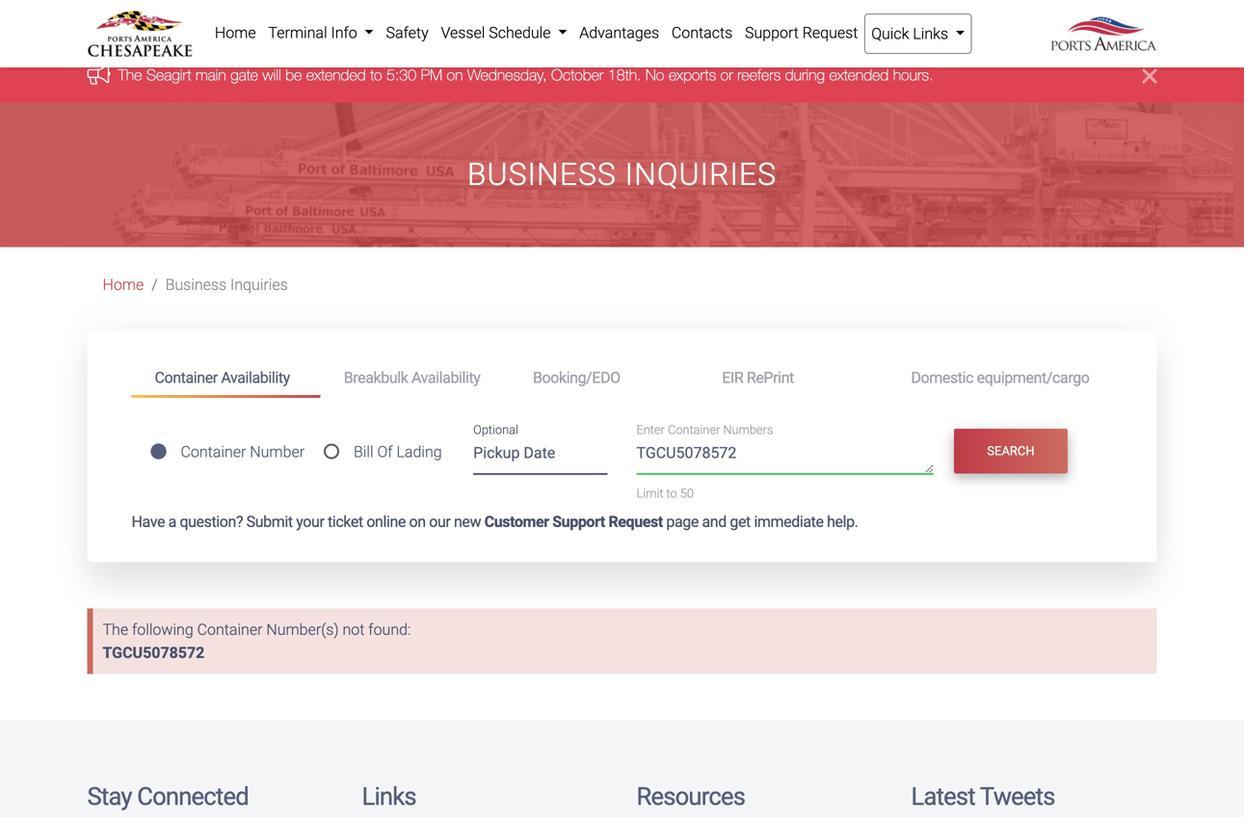 Task type: vqa. For each thing, say whether or not it's contained in the screenshot.
EIR RePrint
yes



Task type: locate. For each thing, give the bounding box(es) containing it.
the seagirt main gate will be extended to 5:30 pm on wednesday, october 18th.  no exports or reefers during extended hours. link
[[118, 65, 933, 84]]

1 vertical spatial support
[[552, 513, 605, 531]]

1 horizontal spatial home link
[[209, 13, 262, 52]]

on right "pm"
[[447, 65, 463, 84]]

latest
[[911, 782, 975, 812]]

0 horizontal spatial inquiries
[[230, 275, 288, 294]]

Enter Container Numbers text field
[[636, 441, 934, 474]]

1 vertical spatial business
[[165, 275, 227, 294]]

safety link
[[380, 13, 435, 52]]

the for the following container number(s) not found: tgcu5078572
[[103, 621, 128, 639]]

1 horizontal spatial request
[[802, 24, 858, 42]]

availability inside 'link'
[[411, 368, 480, 387]]

close image
[[1142, 64, 1157, 87]]

the up tgcu5078572 in the left of the page
[[103, 621, 128, 639]]

0 vertical spatial on
[[447, 65, 463, 84]]

0 vertical spatial the
[[118, 65, 142, 84]]

domestic equipment/cargo
[[911, 368, 1089, 387]]

1 vertical spatial the
[[103, 621, 128, 639]]

0 horizontal spatial on
[[409, 513, 426, 531]]

1 horizontal spatial extended
[[829, 65, 889, 84]]

1 availability from the left
[[221, 368, 290, 387]]

breakbulk availability
[[344, 368, 480, 387]]

0 horizontal spatial availability
[[221, 368, 290, 387]]

online
[[366, 513, 406, 531]]

business inquiries
[[467, 156, 777, 192], [165, 275, 288, 294]]

search
[[987, 444, 1034, 458]]

0 horizontal spatial request
[[609, 513, 663, 531]]

1 horizontal spatial links
[[913, 25, 948, 43]]

to
[[370, 65, 382, 84], [666, 486, 677, 501]]

container inside container availability link
[[155, 368, 218, 387]]

links
[[913, 25, 948, 43], [362, 782, 416, 812]]

0 horizontal spatial home
[[103, 275, 144, 294]]

0 vertical spatial business
[[467, 156, 617, 192]]

pm
[[421, 65, 442, 84]]

bullhorn image
[[87, 64, 118, 84]]

container right following
[[197, 621, 263, 639]]

18th.
[[608, 65, 641, 84]]

container up container number
[[155, 368, 218, 387]]

terminal
[[268, 24, 327, 42]]

on left "our"
[[409, 513, 426, 531]]

request
[[802, 24, 858, 42], [609, 513, 663, 531]]

availability up container number
[[221, 368, 290, 387]]

info
[[331, 24, 357, 42]]

numbers
[[723, 423, 773, 437]]

availability right breakbulk
[[411, 368, 480, 387]]

availability
[[221, 368, 290, 387], [411, 368, 480, 387]]

the for the seagirt main gate will be extended to 5:30 pm on wednesday, october 18th.  no exports or reefers during extended hours.
[[118, 65, 142, 84]]

1 extended from the left
[[306, 65, 366, 84]]

1 horizontal spatial business inquiries
[[467, 156, 777, 192]]

latest tweets
[[911, 782, 1055, 812]]

customer
[[484, 513, 549, 531]]

1 vertical spatial links
[[362, 782, 416, 812]]

domestic equipment/cargo link
[[888, 360, 1112, 395]]

found:
[[368, 621, 411, 639]]

search button
[[954, 429, 1067, 474]]

eir reprint
[[722, 368, 794, 387]]

the inside 'the following container number(s) not found: tgcu5078572'
[[103, 621, 128, 639]]

limit to 50
[[636, 486, 694, 501]]

0 horizontal spatial business inquiries
[[165, 275, 288, 294]]

extended right be
[[306, 65, 366, 84]]

business
[[467, 156, 617, 192], [165, 275, 227, 294]]

0 vertical spatial support
[[745, 24, 799, 42]]

availability for breakbulk availability
[[411, 368, 480, 387]]

to left 5:30 at the left top
[[370, 65, 382, 84]]

home link
[[209, 13, 262, 52], [103, 275, 144, 294]]

equipment/cargo
[[977, 368, 1089, 387]]

inquiries
[[625, 156, 777, 192], [230, 275, 288, 294]]

optional
[[473, 423, 518, 437]]

support
[[745, 24, 799, 42], [552, 513, 605, 531]]

request up during at the top
[[802, 24, 858, 42]]

0 vertical spatial inquiries
[[625, 156, 777, 192]]

1 horizontal spatial availability
[[411, 368, 480, 387]]

terminal info
[[268, 24, 361, 42]]

the inside the seagirt main gate will be extended to 5:30 pm on wednesday, october 18th.  no exports or reefers during extended hours. alert
[[118, 65, 142, 84]]

0 horizontal spatial extended
[[306, 65, 366, 84]]

2 extended from the left
[[829, 65, 889, 84]]

0 horizontal spatial to
[[370, 65, 382, 84]]

support right customer
[[552, 513, 605, 531]]

home
[[215, 24, 256, 42], [103, 275, 144, 294]]

container
[[155, 368, 218, 387], [668, 423, 720, 437], [181, 443, 246, 461], [197, 621, 263, 639]]

booking/edo link
[[510, 360, 699, 395]]

quick links link
[[864, 13, 972, 54]]

0 vertical spatial home
[[215, 24, 256, 42]]

5:30
[[386, 65, 416, 84]]

on inside alert
[[447, 65, 463, 84]]

hours.
[[893, 65, 933, 84]]

extended down quick
[[829, 65, 889, 84]]

0 horizontal spatial business
[[165, 275, 227, 294]]

breakbulk
[[344, 368, 408, 387]]

1 vertical spatial to
[[666, 486, 677, 501]]

help.
[[827, 513, 858, 531]]

the left seagirt
[[118, 65, 142, 84]]

on
[[447, 65, 463, 84], [409, 513, 426, 531]]

support request link
[[739, 13, 864, 52]]

to left 50
[[666, 486, 677, 501]]

vessel
[[441, 24, 485, 42]]

tweets
[[980, 782, 1055, 812]]

gate
[[230, 65, 258, 84]]

extended
[[306, 65, 366, 84], [829, 65, 889, 84]]

bill of lading
[[354, 443, 442, 461]]

the following container number(s) not found: tgcu5078572
[[103, 621, 411, 662]]

1 horizontal spatial support
[[745, 24, 799, 42]]

1 horizontal spatial on
[[447, 65, 463, 84]]

1 horizontal spatial inquiries
[[625, 156, 777, 192]]

0 vertical spatial links
[[913, 25, 948, 43]]

immediate
[[754, 513, 823, 531]]

a
[[168, 513, 176, 531]]

0 vertical spatial to
[[370, 65, 382, 84]]

1 vertical spatial inquiries
[[230, 275, 288, 294]]

0 horizontal spatial home link
[[103, 275, 144, 294]]

main
[[196, 65, 226, 84]]

safety
[[386, 24, 429, 42]]

the
[[118, 65, 142, 84], [103, 621, 128, 639]]

support up reefers
[[745, 24, 799, 42]]

0 horizontal spatial support
[[552, 513, 605, 531]]

2 availability from the left
[[411, 368, 480, 387]]

1 vertical spatial home
[[103, 275, 144, 294]]

lading
[[396, 443, 442, 461]]

our
[[429, 513, 450, 531]]

quick
[[871, 25, 909, 43]]

following
[[132, 621, 193, 639]]

container right enter on the right of page
[[668, 423, 720, 437]]

to inside alert
[[370, 65, 382, 84]]

request down limit
[[609, 513, 663, 531]]



Task type: describe. For each thing, give the bounding box(es) containing it.
or
[[720, 65, 733, 84]]

the seagirt main gate will be extended to 5:30 pm on wednesday, october 18th.  no exports or reefers during extended hours.
[[118, 65, 933, 84]]

booking/edo
[[533, 368, 620, 387]]

container availability link
[[132, 360, 321, 398]]

during
[[785, 65, 825, 84]]

be
[[285, 65, 302, 84]]

connected
[[137, 782, 248, 812]]

the seagirt main gate will be extended to 5:30 pm on wednesday, october 18th.  no exports or reefers during extended hours. alert
[[0, 49, 1244, 103]]

reprint
[[747, 368, 794, 387]]

links inside the quick links link
[[913, 25, 948, 43]]

question?
[[180, 513, 243, 531]]

availability for container availability
[[221, 368, 290, 387]]

eir reprint link
[[699, 360, 888, 395]]

number(s)
[[266, 621, 339, 639]]

enter container numbers
[[636, 423, 773, 437]]

1 vertical spatial request
[[609, 513, 663, 531]]

vessel schedule link
[[435, 13, 573, 52]]

0 vertical spatial request
[[802, 24, 858, 42]]

vessel schedule
[[441, 24, 554, 42]]

submit
[[246, 513, 293, 531]]

exports
[[669, 65, 716, 84]]

your
[[296, 513, 324, 531]]

stay connected
[[87, 782, 248, 812]]

seagirt
[[146, 65, 191, 84]]

limit
[[636, 486, 663, 501]]

bill
[[354, 443, 373, 461]]

eir
[[722, 368, 743, 387]]

get
[[730, 513, 751, 531]]

1 horizontal spatial business
[[467, 156, 617, 192]]

contacts
[[671, 24, 733, 42]]

new
[[454, 513, 481, 531]]

0 horizontal spatial links
[[362, 782, 416, 812]]

tgcu5078572
[[103, 644, 205, 662]]

container number
[[181, 443, 305, 461]]

of
[[377, 443, 393, 461]]

1 vertical spatial home link
[[103, 275, 144, 294]]

container inside 'the following container number(s) not found: tgcu5078572'
[[197, 621, 263, 639]]

october
[[551, 65, 604, 84]]

0 vertical spatial home link
[[209, 13, 262, 52]]

have a question? submit your ticket online on our new customer support request page and get immediate help.
[[132, 513, 858, 531]]

1 vertical spatial business inquiries
[[165, 275, 288, 294]]

container left number
[[181, 443, 246, 461]]

resources
[[636, 782, 745, 812]]

enter
[[636, 423, 665, 437]]

have
[[132, 513, 165, 531]]

breakbulk availability link
[[321, 360, 510, 395]]

Optional text field
[[473, 437, 608, 475]]

and
[[702, 513, 726, 531]]

support request
[[745, 24, 858, 42]]

reefers
[[737, 65, 781, 84]]

quick links
[[871, 25, 952, 43]]

ticket
[[328, 513, 363, 531]]

not
[[343, 621, 365, 639]]

schedule
[[489, 24, 551, 42]]

page
[[666, 513, 699, 531]]

advantages link
[[573, 13, 665, 52]]

0 vertical spatial business inquiries
[[467, 156, 777, 192]]

1 vertical spatial on
[[409, 513, 426, 531]]

customer support request link
[[484, 513, 663, 531]]

wednesday,
[[467, 65, 547, 84]]

contacts link
[[665, 13, 739, 52]]

advantages
[[579, 24, 659, 42]]

will
[[262, 65, 281, 84]]

terminal info link
[[262, 13, 380, 52]]

stay
[[87, 782, 132, 812]]

container availability
[[155, 368, 290, 387]]

domestic
[[911, 368, 973, 387]]

50
[[680, 486, 694, 501]]

1 horizontal spatial to
[[666, 486, 677, 501]]

number
[[250, 443, 305, 461]]

no
[[646, 65, 664, 84]]

1 horizontal spatial home
[[215, 24, 256, 42]]



